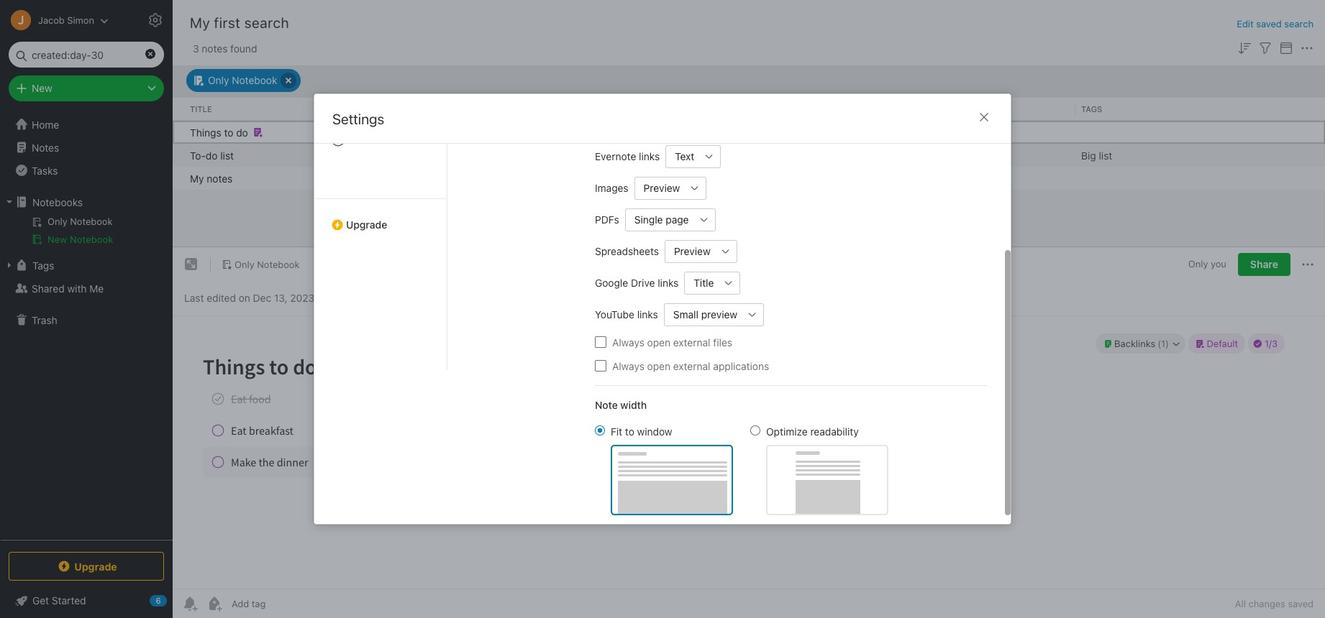 Task type: describe. For each thing, give the bounding box(es) containing it.
1 list from the left
[[220, 149, 234, 161]]

external for files
[[673, 336, 711, 349]]

pdfs
[[595, 214, 619, 226]]

title inside 'button'
[[694, 277, 714, 289]]

Choose default view option for PDFs field
[[625, 208, 716, 231]]

title button
[[685, 272, 718, 295]]

to for fit
[[625, 426, 635, 438]]

saved inside button
[[1257, 18, 1282, 30]]

tree containing home
[[0, 113, 173, 540]]

ago down 31 min ago
[[733, 172, 750, 184]]

shared with me
[[32, 282, 104, 295]]

all changes saved
[[1235, 599, 1314, 610]]

6 min ago for 33 min ago
[[563, 172, 609, 184]]

2023
[[290, 292, 315, 304]]

things
[[190, 126, 221, 138]]

1 horizontal spatial only
[[235, 259, 255, 270]]

applications
[[713, 360, 769, 372]]

Search text field
[[19, 42, 154, 68]]

expand notebooks image
[[4, 196, 15, 208]]

new button
[[9, 76, 164, 101]]

links for evernote links
[[639, 150, 660, 163]]

shared
[[32, 282, 65, 295]]

share
[[1251, 258, 1279, 271]]

text button
[[666, 145, 698, 168]]

notebook inside button
[[70, 234, 113, 245]]

evernote
[[595, 150, 636, 163]]

last edited on dec 13, 2023
[[184, 292, 315, 304]]

evernote links
[[595, 150, 660, 163]]

files
[[713, 336, 733, 349]]

saved inside note window element
[[1288, 599, 1314, 610]]

changes
[[1249, 599, 1286, 610]]

page
[[666, 214, 689, 226]]

13,
[[274, 292, 287, 304]]

on
[[239, 292, 250, 304]]

edit
[[1237, 18, 1254, 30]]

0 horizontal spatial only
[[208, 74, 229, 86]]

Optimize readability radio
[[751, 426, 761, 436]]

31
[[698, 149, 709, 161]]

fit
[[611, 426, 623, 438]]

personal
[[357, 133, 397, 145]]

edit saved search button
[[1237, 17, 1314, 31]]

single
[[635, 214, 663, 226]]

0 horizontal spatial upgrade button
[[9, 553, 164, 581]]

links for youtube links
[[637, 309, 658, 321]]

do inside things to do button
[[236, 126, 248, 138]]

all
[[1235, 599, 1246, 610]]

notes
[[32, 141, 59, 154]]

window
[[637, 426, 673, 438]]

my notes
[[190, 172, 233, 184]]

open for always open external files
[[647, 336, 671, 349]]

0 vertical spatial notebook
[[232, 74, 277, 86]]

optimize readability
[[766, 426, 859, 438]]

youtube links
[[595, 309, 658, 321]]

to for things
[[224, 126, 233, 138]]

text
[[675, 150, 695, 163]]

Choose default view option for Google Drive links field
[[685, 272, 741, 295]]

only notebook inside note window element
[[235, 259, 300, 270]]

with
[[67, 282, 87, 295]]

new notebook group
[[0, 214, 172, 254]]

6 min ago for 31 min ago
[[563, 149, 609, 161]]

Fit to window radio
[[595, 426, 605, 436]]

always open external applications
[[612, 360, 769, 372]]

row group containing things to do
[[173, 121, 1326, 190]]

upgrade for the right upgrade popup button
[[346, 219, 387, 231]]

preview for images
[[644, 182, 680, 194]]

google drive links
[[595, 277, 679, 289]]

you
[[1211, 259, 1227, 270]]

0 horizontal spatial do
[[206, 149, 218, 161]]

33 min ago
[[698, 172, 750, 184]]

add a reminder image
[[181, 596, 199, 613]]

1 vertical spatial settings
[[332, 111, 384, 127]]

always for always open external applications
[[612, 360, 645, 372]]

edited
[[207, 292, 236, 304]]

only notebook button inside note window element
[[217, 255, 305, 275]]

min right 31
[[712, 149, 728, 161]]

things to do
[[190, 126, 248, 138]]

Always open external applications checkbox
[[595, 361, 607, 372]]

0 horizontal spatial title
[[190, 104, 212, 113]]

last
[[184, 292, 204, 304]]

preview
[[701, 309, 738, 321]]

column header inside row group
[[833, 103, 1070, 115]]

new notebook button
[[0, 231, 172, 248]]

close image
[[976, 109, 993, 126]]

Choose default view option for YouTube links field
[[664, 303, 764, 326]]

Always open external files checkbox
[[595, 337, 607, 348]]

found
[[230, 42, 257, 54]]

new for new notebook
[[47, 234, 67, 245]]

33
[[698, 172, 710, 184]]

1 horizontal spatial tab list
[[466, 4, 584, 371]]

tasks button
[[0, 159, 172, 182]]

new for new
[[32, 82, 52, 94]]

ago down things to do button at the top of page
[[731, 149, 748, 161]]

1 vertical spatial links
[[658, 277, 679, 289]]

Choose default view option for Images field
[[634, 177, 707, 200]]

share button
[[1238, 253, 1291, 276]]

3 notes found
[[193, 42, 257, 54]]

fit to window
[[611, 426, 673, 438]]

add tag image
[[206, 596, 223, 613]]

6 for 33 min ago
[[563, 172, 569, 184]]

new notebook
[[47, 234, 113, 245]]

search for edit saved search
[[1285, 18, 1314, 30]]

external for applications
[[673, 360, 711, 372]]

always for always open external files
[[612, 336, 645, 349]]

tags inside row group
[[1082, 104, 1103, 113]]

spreadsheets
[[595, 245, 659, 258]]



Task type: vqa. For each thing, say whether or not it's contained in the screenshot.
the "Choose default view option for Google Drive links" FIELD
yes



Task type: locate. For each thing, give the bounding box(es) containing it.
always
[[612, 336, 645, 349], [612, 360, 645, 372]]

only down 3 notes found
[[208, 74, 229, 86]]

dec
[[253, 292, 271, 304]]

preview for spreadsheets
[[674, 245, 711, 258]]

to inside button
[[224, 126, 233, 138]]

tab list
[[314, 0, 448, 371], [466, 4, 584, 371]]

ago
[[591, 149, 609, 161], [731, 149, 748, 161], [591, 172, 609, 184], [733, 172, 750, 184]]

only notebook button
[[186, 69, 301, 92], [217, 255, 305, 275]]

big list
[[1082, 149, 1113, 161]]

always right always open external applications option
[[612, 360, 645, 372]]

to right fit
[[625, 426, 635, 438]]

images
[[595, 182, 629, 194]]

notebook up 13,
[[257, 259, 300, 270]]

2 vertical spatial links
[[637, 309, 658, 321]]

1 vertical spatial only notebook
[[235, 259, 300, 270]]

things to do button
[[173, 121, 1326, 144]]

2 open from the top
[[647, 360, 671, 372]]

upgrade for left upgrade popup button
[[74, 561, 117, 573]]

search for my first search
[[244, 14, 289, 31]]

2 my from the top
[[190, 172, 204, 184]]

search right edit
[[1285, 18, 1314, 30]]

0 horizontal spatial tags
[[32, 259, 54, 272]]

2 horizontal spatial only
[[1189, 259, 1209, 270]]

first
[[214, 14, 241, 31]]

notes
[[202, 42, 228, 54], [207, 172, 233, 184]]

my first search
[[190, 14, 289, 31]]

links
[[639, 150, 660, 163], [658, 277, 679, 289], [637, 309, 658, 321]]

only up on
[[235, 259, 255, 270]]

single page button
[[625, 208, 693, 231]]

Choose default view option for Spreadsheets field
[[665, 240, 737, 263]]

1 vertical spatial 6 min ago
[[563, 172, 609, 184]]

0 horizontal spatial settings
[[181, 14, 219, 25]]

single page
[[635, 214, 689, 226]]

1 external from the top
[[673, 336, 711, 349]]

0 vertical spatial preview button
[[634, 177, 684, 200]]

0 vertical spatial 6
[[563, 149, 569, 161]]

notebook inside note window element
[[257, 259, 300, 270]]

0 horizontal spatial saved
[[1257, 18, 1282, 30]]

preview button for spreadsheets
[[665, 240, 714, 263]]

settings inside tooltip
[[181, 14, 219, 25]]

tags up shared
[[32, 259, 54, 272]]

list down things to do
[[220, 149, 234, 161]]

only notebook
[[208, 74, 277, 86], [235, 259, 300, 270]]

notes right 3 at the top left of the page
[[202, 42, 228, 54]]

tags up "big"
[[1082, 104, 1103, 113]]

0 vertical spatial notes
[[202, 42, 228, 54]]

1 my from the top
[[190, 14, 210, 31]]

0 horizontal spatial list
[[220, 149, 234, 161]]

1 6 min ago from the top
[[563, 149, 609, 161]]

Note Editor text field
[[173, 317, 1326, 589]]

1 vertical spatial do
[[206, 149, 218, 161]]

small
[[673, 309, 699, 321]]

google
[[595, 277, 628, 289]]

0 vertical spatial always
[[612, 336, 645, 349]]

1 horizontal spatial saved
[[1288, 599, 1314, 610]]

0 vertical spatial only notebook button
[[186, 69, 301, 92]]

shared with me link
[[0, 277, 172, 300]]

upgrade
[[346, 219, 387, 231], [74, 561, 117, 573]]

ago down evernote
[[591, 172, 609, 184]]

option group
[[595, 424, 889, 516]]

trash link
[[0, 309, 172, 332]]

do up my notes
[[206, 149, 218, 161]]

Choose default view option for Evernote links field
[[666, 145, 721, 168]]

3
[[193, 42, 199, 54]]

2 always from the top
[[612, 360, 645, 372]]

1 vertical spatial title
[[694, 277, 714, 289]]

0 vertical spatial to
[[224, 126, 233, 138]]

only notebook down found
[[208, 74, 277, 86]]

notes down 'to-do list'
[[207, 172, 233, 184]]

0 horizontal spatial upgrade
[[74, 561, 117, 573]]

2 external from the top
[[673, 360, 711, 372]]

width
[[621, 399, 647, 411]]

new up home
[[32, 82, 52, 94]]

home link
[[0, 113, 173, 136]]

preview button for images
[[634, 177, 684, 200]]

to-
[[190, 149, 206, 161]]

1 vertical spatial always
[[612, 360, 645, 372]]

1 vertical spatial preview
[[674, 245, 711, 258]]

1 vertical spatial upgrade
[[74, 561, 117, 573]]

to inside option group
[[625, 426, 635, 438]]

readability
[[811, 426, 859, 438]]

external up always open external applications
[[673, 336, 711, 349]]

2 6 from the top
[[563, 172, 569, 184]]

small preview
[[673, 309, 738, 321]]

only notebook button down found
[[186, 69, 301, 92]]

info
[[400, 133, 417, 145]]

always open external files
[[612, 336, 733, 349]]

0 horizontal spatial tab list
[[314, 0, 448, 371]]

1 horizontal spatial title
[[694, 277, 714, 289]]

do
[[236, 126, 248, 138], [206, 149, 218, 161]]

6 left images
[[563, 172, 569, 184]]

min right "33"
[[713, 172, 730, 184]]

note window element
[[173, 248, 1326, 619]]

notes inside row group
[[207, 172, 233, 184]]

list right "big"
[[1099, 149, 1113, 161]]

1 vertical spatial 6
[[563, 172, 569, 184]]

0 vertical spatial open
[[647, 336, 671, 349]]

small preview button
[[664, 303, 741, 326]]

1 horizontal spatial settings
[[332, 111, 384, 127]]

my down to-
[[190, 172, 204, 184]]

open
[[647, 336, 671, 349], [647, 360, 671, 372]]

notebook up 'tags' button
[[70, 234, 113, 245]]

title
[[190, 104, 212, 113], [694, 277, 714, 289]]

settings image
[[147, 12, 164, 29]]

settings tooltip
[[160, 6, 230, 34]]

1 vertical spatial notebook
[[70, 234, 113, 245]]

1 horizontal spatial upgrade
[[346, 219, 387, 231]]

saved
[[1257, 18, 1282, 30], [1288, 599, 1314, 610]]

0 vertical spatial new
[[32, 82, 52, 94]]

preview up single page
[[644, 182, 680, 194]]

home
[[32, 118, 59, 131]]

new inside popup button
[[32, 82, 52, 94]]

1 vertical spatial open
[[647, 360, 671, 372]]

personal info
[[357, 133, 417, 145]]

6 min ago up images
[[563, 149, 609, 161]]

saved right changes
[[1288, 599, 1314, 610]]

0 vertical spatial title
[[190, 104, 212, 113]]

1 6 from the top
[[563, 149, 569, 161]]

6 min ago
[[563, 149, 609, 161], [563, 172, 609, 184]]

my up 3 at the top left of the page
[[190, 14, 210, 31]]

open down always open external files
[[647, 360, 671, 372]]

min left evernote
[[572, 149, 589, 161]]

1 horizontal spatial list
[[1099, 149, 1113, 161]]

tasks
[[32, 164, 58, 177]]

preview
[[644, 182, 680, 194], [674, 245, 711, 258]]

links down drive
[[637, 309, 658, 321]]

1 vertical spatial tags
[[32, 259, 54, 272]]

links right drive
[[658, 277, 679, 289]]

preview up title 'button' at the right of the page
[[674, 245, 711, 258]]

1 vertical spatial preview button
[[665, 240, 714, 263]]

settings up 3 at the top left of the page
[[181, 14, 219, 25]]

only left you
[[1189, 259, 1209, 270]]

6 for 31 min ago
[[563, 149, 569, 161]]

upgrade inside tab list
[[346, 219, 387, 231]]

min left images
[[572, 172, 589, 184]]

1 row group from the top
[[173, 98, 1326, 121]]

1 vertical spatial upgrade button
[[9, 553, 164, 581]]

preview button up title 'button' at the right of the page
[[665, 240, 714, 263]]

new inside button
[[47, 234, 67, 245]]

to-do list
[[190, 149, 234, 161]]

option group containing fit to window
[[595, 424, 889, 516]]

upgrade button
[[314, 199, 447, 237], [9, 553, 164, 581]]

1 vertical spatial external
[[673, 360, 711, 372]]

0 vertical spatial preview
[[644, 182, 680, 194]]

my
[[190, 14, 210, 31], [190, 172, 204, 184]]

settings
[[181, 14, 219, 25], [332, 111, 384, 127]]

0 horizontal spatial to
[[224, 126, 233, 138]]

2 list from the left
[[1099, 149, 1113, 161]]

6 left evernote
[[563, 149, 569, 161]]

trash
[[32, 314, 57, 326]]

only you
[[1189, 259, 1227, 270]]

open for always open external applications
[[647, 360, 671, 372]]

2 6 min ago from the top
[[563, 172, 609, 184]]

search inside button
[[1285, 18, 1314, 30]]

2 row group from the top
[[173, 121, 1326, 190]]

0 vertical spatial tags
[[1082, 104, 1103, 113]]

my for my first search
[[190, 14, 210, 31]]

note
[[595, 399, 618, 411]]

1 vertical spatial notes
[[207, 172, 233, 184]]

6 min ago down evernote
[[563, 172, 609, 184]]

0 vertical spatial upgrade button
[[314, 199, 447, 237]]

title up things
[[190, 104, 212, 113]]

1 vertical spatial only notebook button
[[217, 255, 305, 275]]

me
[[89, 282, 104, 295]]

youtube
[[595, 309, 635, 321]]

settings up personal
[[332, 111, 384, 127]]

1 vertical spatial to
[[625, 426, 635, 438]]

0 vertical spatial settings
[[181, 14, 219, 25]]

0 horizontal spatial search
[[244, 14, 289, 31]]

optimize
[[766, 426, 808, 438]]

row group containing title
[[173, 98, 1326, 121]]

notes link
[[0, 136, 172, 159]]

tags inside button
[[32, 259, 54, 272]]

title up small preview button
[[694, 277, 714, 289]]

1 open from the top
[[647, 336, 671, 349]]

min
[[572, 149, 589, 161], [712, 149, 728, 161], [572, 172, 589, 184], [713, 172, 730, 184]]

1 horizontal spatial upgrade button
[[314, 199, 447, 237]]

search up found
[[244, 14, 289, 31]]

open up always open external applications
[[647, 336, 671, 349]]

0 vertical spatial do
[[236, 126, 248, 138]]

6
[[563, 149, 569, 161], [563, 172, 569, 184]]

to
[[224, 126, 233, 138], [625, 426, 635, 438]]

1 vertical spatial saved
[[1288, 599, 1314, 610]]

tree
[[0, 113, 173, 540]]

external down always open external files
[[673, 360, 711, 372]]

tab list containing personal info
[[314, 0, 448, 371]]

expand note image
[[183, 256, 200, 273]]

0 vertical spatial links
[[639, 150, 660, 163]]

notebook down found
[[232, 74, 277, 86]]

0 vertical spatial only notebook
[[208, 74, 277, 86]]

ago up images
[[591, 149, 609, 161]]

new
[[32, 82, 52, 94], [47, 234, 67, 245]]

preview button up single page button
[[634, 177, 684, 200]]

note width
[[595, 399, 647, 411]]

1 vertical spatial my
[[190, 172, 204, 184]]

1 horizontal spatial do
[[236, 126, 248, 138]]

1 horizontal spatial tags
[[1082, 104, 1103, 113]]

notebooks
[[32, 196, 83, 208]]

drive
[[631, 277, 655, 289]]

0 vertical spatial upgrade
[[346, 219, 387, 231]]

0 vertical spatial external
[[673, 336, 711, 349]]

search
[[244, 14, 289, 31], [1285, 18, 1314, 30]]

new down notebooks at the left top of page
[[47, 234, 67, 245]]

notebooks link
[[0, 191, 172, 214]]

notebook
[[232, 74, 277, 86], [70, 234, 113, 245], [257, 259, 300, 270]]

big
[[1082, 149, 1096, 161]]

1 horizontal spatial to
[[625, 426, 635, 438]]

0 vertical spatial 6 min ago
[[563, 149, 609, 161]]

expand tags image
[[4, 260, 15, 271]]

only
[[208, 74, 229, 86], [1189, 259, 1209, 270], [235, 259, 255, 270]]

1 horizontal spatial search
[[1285, 18, 1314, 30]]

links left text button
[[639, 150, 660, 163]]

notes for 3
[[202, 42, 228, 54]]

row group
[[173, 98, 1326, 121], [173, 121, 1326, 190]]

list
[[220, 149, 234, 161], [1099, 149, 1113, 161]]

edit saved search
[[1237, 18, 1314, 30]]

only notebook up dec
[[235, 259, 300, 270]]

0 vertical spatial saved
[[1257, 18, 1282, 30]]

only notebook button up dec
[[217, 255, 305, 275]]

1 always from the top
[[612, 336, 645, 349]]

saved right edit
[[1257, 18, 1282, 30]]

do right things
[[236, 126, 248, 138]]

2 vertical spatial notebook
[[257, 259, 300, 270]]

tags button
[[0, 254, 172, 277]]

31 min ago
[[698, 149, 748, 161]]

1 vertical spatial new
[[47, 234, 67, 245]]

notes for my
[[207, 172, 233, 184]]

to right things
[[224, 126, 233, 138]]

column header
[[833, 103, 1070, 115]]

None search field
[[19, 42, 154, 68]]

always right always open external files option
[[612, 336, 645, 349]]

my for my notes
[[190, 172, 204, 184]]

0 vertical spatial my
[[190, 14, 210, 31]]



